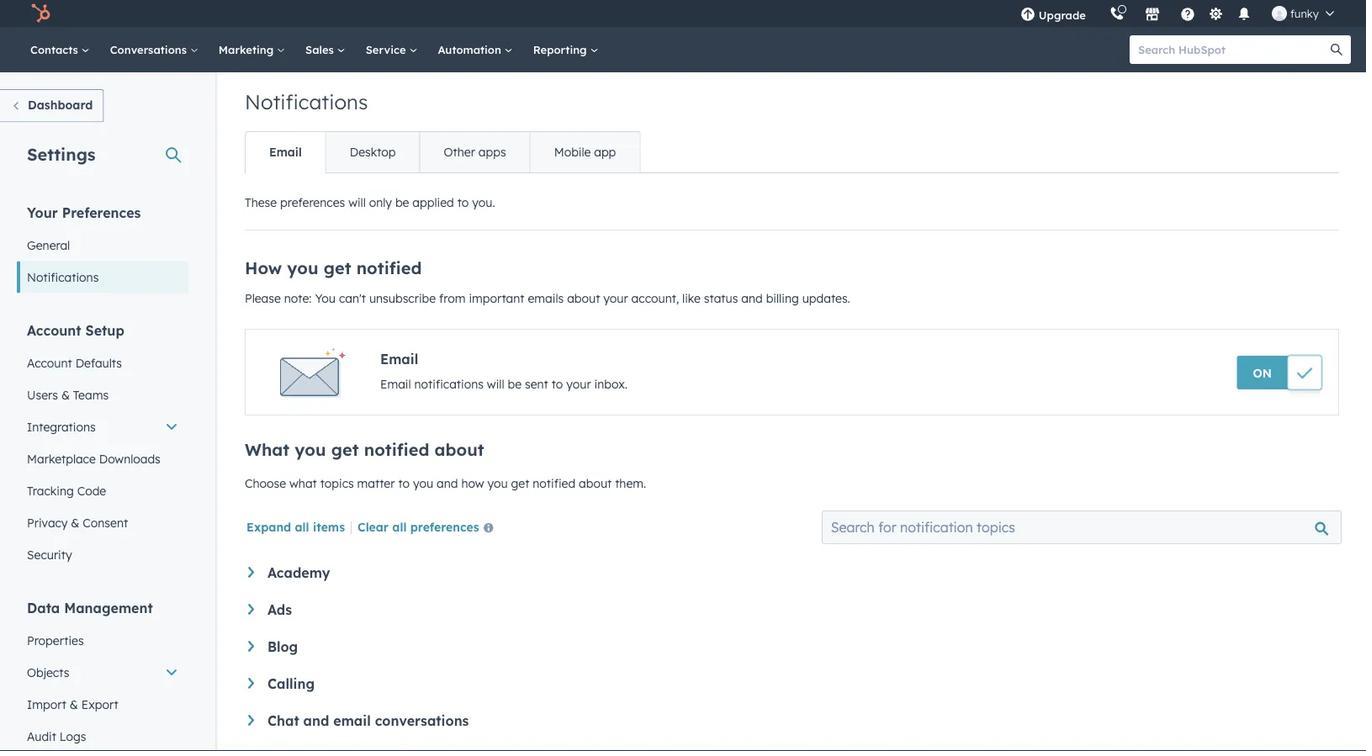 Task type: describe. For each thing, give the bounding box(es) containing it.
your preferences element
[[17, 203, 189, 293]]

get for how you get notified
[[331, 439, 359, 460]]

mobile app
[[554, 145, 616, 160]]

sales
[[306, 43, 337, 56]]

tracking code
[[27, 484, 106, 498]]

2 vertical spatial email
[[380, 377, 411, 392]]

emails
[[528, 291, 564, 306]]

privacy
[[27, 516, 68, 530]]

them.
[[615, 476, 647, 491]]

caret image for blog
[[248, 641, 254, 652]]

funky town image
[[1273, 6, 1288, 21]]

settings image
[[1209, 7, 1224, 22]]

2 vertical spatial get
[[511, 476, 530, 491]]

service link
[[356, 27, 428, 72]]

conversations link
[[100, 27, 209, 72]]

all for expand
[[295, 520, 309, 534]]

management
[[64, 600, 153, 617]]

academy button
[[248, 565, 1337, 582]]

like
[[683, 291, 701, 306]]

caret image for chat and email conversations
[[248, 715, 254, 726]]

status
[[704, 291, 738, 306]]

what
[[290, 476, 317, 491]]

caret image for academy
[[248, 567, 254, 578]]

unsubscribe
[[369, 291, 436, 306]]

search image
[[1332, 44, 1343, 56]]

users & teams link
[[17, 379, 189, 411]]

notifications link
[[17, 261, 189, 293]]

updates.
[[803, 291, 851, 306]]

0 horizontal spatial be
[[395, 195, 409, 210]]

other apps button
[[420, 132, 530, 173]]

notifications
[[415, 377, 484, 392]]

preferences
[[62, 204, 141, 221]]

privacy & consent link
[[17, 507, 189, 539]]

upgrade image
[[1021, 8, 1036, 23]]

properties link
[[17, 625, 189, 657]]

0 vertical spatial to
[[458, 195, 469, 210]]

general link
[[17, 229, 189, 261]]

defaults
[[75, 356, 122, 370]]

these preferences will only be applied to you.
[[245, 195, 495, 210]]

settings
[[27, 144, 96, 165]]

marketing link
[[209, 27, 295, 72]]

account defaults link
[[17, 347, 189, 379]]

users & teams
[[27, 388, 109, 402]]

import & export link
[[17, 689, 189, 721]]

integrations button
[[17, 411, 189, 443]]

reporting link
[[523, 27, 609, 72]]

you.
[[472, 195, 495, 210]]

logs
[[60, 729, 86, 744]]

will for be
[[487, 377, 505, 392]]

conversations
[[375, 713, 469, 730]]

billing
[[767, 291, 799, 306]]

clear all preferences button
[[358, 518, 501, 538]]

code
[[77, 484, 106, 498]]

audit
[[27, 729, 56, 744]]

dashboard
[[28, 98, 93, 112]]

will for only
[[349, 195, 366, 210]]

email inside button
[[269, 145, 302, 160]]

how you get notified
[[245, 258, 422, 279]]

expand all items button
[[247, 520, 345, 534]]

0 vertical spatial your
[[604, 291, 628, 306]]

dashboard link
[[0, 89, 104, 122]]

objects
[[27, 665, 69, 680]]

settings link
[[1206, 5, 1227, 22]]

tracking
[[27, 484, 74, 498]]

mobile
[[554, 145, 591, 160]]

chat and email conversations
[[268, 713, 469, 730]]

& for export
[[70, 697, 78, 712]]

data management
[[27, 600, 153, 617]]

notifications image
[[1237, 8, 1252, 23]]

2 vertical spatial and
[[304, 713, 329, 730]]

search button
[[1323, 35, 1352, 64]]

2 vertical spatial about
[[579, 476, 612, 491]]

calling button
[[248, 676, 1337, 693]]

funky
[[1291, 6, 1320, 20]]

expand all items
[[247, 520, 345, 534]]

calling icon button
[[1103, 2, 1132, 25]]

sales link
[[295, 27, 356, 72]]

& for consent
[[71, 516, 79, 530]]

1 vertical spatial email
[[380, 351, 419, 368]]

automation
[[438, 43, 505, 56]]

these
[[245, 195, 277, 210]]

email
[[334, 713, 371, 730]]

integrations
[[27, 420, 96, 434]]

0 vertical spatial preferences
[[280, 195, 345, 210]]

notifications inside your preferences element
[[27, 270, 99, 284]]

only
[[369, 195, 392, 210]]

properties
[[27, 633, 84, 648]]

other
[[444, 145, 475, 160]]

marketplaces button
[[1135, 0, 1171, 27]]

security
[[27, 548, 72, 562]]

funky button
[[1262, 0, 1345, 27]]

Search HubSpot search field
[[1130, 35, 1337, 64]]



Task type: vqa. For each thing, say whether or not it's contained in the screenshot.
Integrations at the bottom left of the page
yes



Task type: locate. For each thing, give the bounding box(es) containing it.
notifications down general
[[27, 270, 99, 284]]

1 vertical spatial notified
[[364, 439, 430, 460]]

2 vertical spatial to
[[398, 476, 410, 491]]

0 vertical spatial email
[[269, 145, 302, 160]]

3 caret image from the top
[[248, 678, 254, 689]]

1 caret image from the top
[[248, 567, 254, 578]]

be right only
[[395, 195, 409, 210]]

caret image for ads
[[248, 604, 254, 615]]

all right clear
[[392, 520, 407, 534]]

mobile app button
[[530, 132, 640, 173]]

0 vertical spatial account
[[27, 322, 81, 339]]

be left "sent" on the left bottom of the page
[[508, 377, 522, 392]]

0 vertical spatial will
[[349, 195, 366, 210]]

0 vertical spatial about
[[567, 291, 600, 306]]

chat and email conversations button
[[248, 713, 1337, 730]]

security link
[[17, 539, 189, 571]]

2 caret image from the top
[[248, 641, 254, 652]]

your
[[27, 204, 58, 221]]

and left billing
[[742, 291, 763, 306]]

academy
[[268, 565, 330, 582]]

clear all preferences
[[358, 520, 479, 534]]

all for clear
[[392, 520, 407, 534]]

please
[[245, 291, 281, 306]]

0 vertical spatial notified
[[357, 258, 422, 279]]

objects button
[[17, 657, 189, 689]]

2 horizontal spatial and
[[742, 291, 763, 306]]

expand
[[247, 520, 291, 534]]

blog
[[268, 639, 298, 656]]

navigation containing email
[[245, 131, 641, 173]]

1 vertical spatial your
[[567, 377, 591, 392]]

email notifications will be sent to your inbox.
[[380, 377, 628, 392]]

1 all from the left
[[295, 520, 309, 534]]

consent
[[83, 516, 128, 530]]

0 vertical spatial caret image
[[248, 567, 254, 578]]

0 vertical spatial notifications
[[245, 89, 368, 114]]

to left you.
[[458, 195, 469, 210]]

marketplace downloads link
[[17, 443, 189, 475]]

email up notifications
[[380, 351, 419, 368]]

import & export
[[27, 697, 118, 712]]

get for notifications
[[324, 258, 351, 279]]

on
[[1254, 366, 1273, 380]]

notifications button
[[1230, 0, 1259, 27]]

data
[[27, 600, 60, 617]]

and left how
[[437, 476, 458, 491]]

2 all from the left
[[392, 520, 407, 534]]

2 vertical spatial caret image
[[248, 678, 254, 689]]

& inside data management "element"
[[70, 697, 78, 712]]

1 vertical spatial to
[[552, 377, 563, 392]]

general
[[27, 238, 70, 253]]

1 horizontal spatial to
[[458, 195, 469, 210]]

email
[[269, 145, 302, 160], [380, 351, 419, 368], [380, 377, 411, 392]]

choose
[[245, 476, 286, 491]]

to right "sent" on the left bottom of the page
[[552, 377, 563, 392]]

notified
[[357, 258, 422, 279], [364, 439, 430, 460], [533, 476, 576, 491]]

menu containing funky
[[1009, 0, 1347, 27]]

notifications down sales
[[245, 89, 368, 114]]

caret image left academy
[[248, 567, 254, 578]]

1 account from the top
[[27, 322, 81, 339]]

desktop button
[[326, 132, 420, 173]]

1 vertical spatial caret image
[[248, 641, 254, 652]]

ads
[[268, 602, 292, 619]]

blog button
[[248, 639, 1337, 656]]

caret image inside ads dropdown button
[[248, 604, 254, 615]]

1 vertical spatial notifications
[[27, 270, 99, 284]]

account setup element
[[17, 321, 189, 571]]

1 vertical spatial will
[[487, 377, 505, 392]]

1 horizontal spatial will
[[487, 377, 505, 392]]

1 horizontal spatial preferences
[[411, 520, 479, 534]]

caret image inside academy dropdown button
[[248, 567, 254, 578]]

account for account defaults
[[27, 356, 72, 370]]

caret image left chat
[[248, 715, 254, 726]]

account
[[27, 322, 81, 339], [27, 356, 72, 370]]

will left "sent" on the left bottom of the page
[[487, 377, 505, 392]]

important
[[469, 291, 525, 306]]

you up 'what'
[[295, 439, 326, 460]]

you up clear all preferences
[[413, 476, 434, 491]]

1 vertical spatial account
[[27, 356, 72, 370]]

preferences down choose what topics matter to you and how you get notified about them.
[[411, 520, 479, 534]]

to right matter
[[398, 476, 410, 491]]

matter
[[357, 476, 395, 491]]

1 vertical spatial get
[[331, 439, 359, 460]]

caret image inside blog dropdown button
[[248, 641, 254, 652]]

note:
[[284, 291, 312, 306]]

teams
[[73, 388, 109, 402]]

navigation
[[245, 131, 641, 173]]

audit logs link
[[17, 721, 189, 752]]

will left only
[[349, 195, 366, 210]]

1 vertical spatial be
[[508, 377, 522, 392]]

0 horizontal spatial your
[[567, 377, 591, 392]]

can't
[[339, 291, 366, 306]]

0 horizontal spatial notifications
[[27, 270, 99, 284]]

to
[[458, 195, 469, 210], [552, 377, 563, 392], [398, 476, 410, 491]]

& for teams
[[61, 388, 70, 402]]

account,
[[632, 291, 679, 306]]

notified left them.
[[533, 476, 576, 491]]

1 horizontal spatial be
[[508, 377, 522, 392]]

& right users
[[61, 388, 70, 402]]

you right how
[[488, 476, 508, 491]]

get
[[324, 258, 351, 279], [331, 439, 359, 460], [511, 476, 530, 491]]

caret image left calling
[[248, 678, 254, 689]]

notified up unsubscribe
[[357, 258, 422, 279]]

all left 'items'
[[295, 520, 309, 534]]

caret image inside 'chat and email conversations' dropdown button
[[248, 715, 254, 726]]

email up 'these' at the top of the page
[[269, 145, 302, 160]]

1 caret image from the top
[[248, 604, 254, 615]]

reporting
[[533, 43, 590, 56]]

import
[[27, 697, 66, 712]]

1 vertical spatial about
[[435, 439, 485, 460]]

1 horizontal spatial your
[[604, 291, 628, 306]]

Search for notification topics search field
[[822, 511, 1343, 545]]

help button
[[1174, 0, 1203, 27]]

about left them.
[[579, 476, 612, 491]]

caret image
[[248, 604, 254, 615], [248, 641, 254, 652], [248, 678, 254, 689]]

&
[[61, 388, 70, 402], [71, 516, 79, 530], [70, 697, 78, 712]]

your left inbox.
[[567, 377, 591, 392]]

from
[[439, 291, 466, 306]]

items
[[313, 520, 345, 534]]

caret image
[[248, 567, 254, 578], [248, 715, 254, 726]]

tracking code link
[[17, 475, 189, 507]]

account up account defaults
[[27, 322, 81, 339]]

caret image left blog
[[248, 641, 254, 652]]

2 vertical spatial &
[[70, 697, 78, 712]]

marketing
[[219, 43, 277, 56]]

conversations
[[110, 43, 190, 56]]

email button
[[246, 132, 326, 173]]

desktop
[[350, 145, 396, 160]]

account defaults
[[27, 356, 122, 370]]

and right chat
[[304, 713, 329, 730]]

2 vertical spatial notified
[[533, 476, 576, 491]]

upgrade
[[1039, 8, 1087, 22]]

help image
[[1181, 8, 1196, 23]]

1 vertical spatial caret image
[[248, 715, 254, 726]]

2 caret image from the top
[[248, 715, 254, 726]]

get up topics
[[331, 439, 359, 460]]

0 vertical spatial get
[[324, 258, 351, 279]]

2 account from the top
[[27, 356, 72, 370]]

clear
[[358, 520, 389, 534]]

calling icon image
[[1110, 7, 1125, 22]]

1 horizontal spatial and
[[437, 476, 458, 491]]

caret image for calling
[[248, 678, 254, 689]]

get up you
[[324, 258, 351, 279]]

downloads
[[99, 452, 161, 466]]

setup
[[85, 322, 124, 339]]

caret image inside calling dropdown button
[[248, 678, 254, 689]]

& left export at the bottom of page
[[70, 697, 78, 712]]

account for account setup
[[27, 322, 81, 339]]

please note: you can't unsubscribe from important emails about your account, like status and billing updates.
[[245, 291, 851, 306]]

you up note: at the top of the page
[[287, 258, 319, 279]]

2 horizontal spatial to
[[552, 377, 563, 392]]

your left account,
[[604, 291, 628, 306]]

contacts link
[[20, 27, 100, 72]]

account up users
[[27, 356, 72, 370]]

hubspot image
[[30, 3, 51, 24]]

caret image left ads
[[248, 604, 254, 615]]

& right privacy
[[71, 516, 79, 530]]

0 horizontal spatial preferences
[[280, 195, 345, 210]]

1 vertical spatial and
[[437, 476, 458, 491]]

your preferences
[[27, 204, 141, 221]]

0 horizontal spatial will
[[349, 195, 366, 210]]

marketplaces image
[[1145, 8, 1161, 23]]

apps
[[479, 145, 506, 160]]

audit logs
[[27, 729, 86, 744]]

about
[[567, 291, 600, 306], [435, 439, 485, 460], [579, 476, 612, 491]]

all inside button
[[392, 520, 407, 534]]

privacy & consent
[[27, 516, 128, 530]]

marketplace
[[27, 452, 96, 466]]

marketplace downloads
[[27, 452, 161, 466]]

about up how
[[435, 439, 485, 460]]

0 horizontal spatial and
[[304, 713, 329, 730]]

contacts
[[30, 43, 81, 56]]

topics
[[320, 476, 354, 491]]

menu item
[[1098, 0, 1102, 27]]

0 vertical spatial &
[[61, 388, 70, 402]]

export
[[81, 697, 118, 712]]

notified up matter
[[364, 439, 430, 460]]

email left notifications
[[380, 377, 411, 392]]

0 vertical spatial caret image
[[248, 604, 254, 615]]

notified for notifications
[[357, 258, 422, 279]]

notified for how you get notified
[[364, 439, 430, 460]]

your
[[604, 291, 628, 306], [567, 377, 591, 392]]

users
[[27, 388, 58, 402]]

1 vertical spatial &
[[71, 516, 79, 530]]

how
[[245, 258, 282, 279]]

0 vertical spatial and
[[742, 291, 763, 306]]

chat
[[268, 713, 299, 730]]

0 horizontal spatial all
[[295, 520, 309, 534]]

you
[[315, 291, 336, 306]]

sent
[[525, 377, 549, 392]]

inbox.
[[595, 377, 628, 392]]

and
[[742, 291, 763, 306], [437, 476, 458, 491], [304, 713, 329, 730]]

0 horizontal spatial to
[[398, 476, 410, 491]]

all
[[295, 520, 309, 534], [392, 520, 407, 534]]

1 horizontal spatial all
[[392, 520, 407, 534]]

menu
[[1009, 0, 1347, 27]]

1 horizontal spatial notifications
[[245, 89, 368, 114]]

preferences inside button
[[411, 520, 479, 534]]

0 vertical spatial be
[[395, 195, 409, 210]]

1 vertical spatial preferences
[[411, 520, 479, 534]]

get right how
[[511, 476, 530, 491]]

app
[[594, 145, 616, 160]]

preferences right 'these' at the top of the page
[[280, 195, 345, 210]]

data management element
[[17, 599, 189, 752]]

about right emails
[[567, 291, 600, 306]]

notifications
[[245, 89, 368, 114], [27, 270, 99, 284]]

other apps
[[444, 145, 506, 160]]



